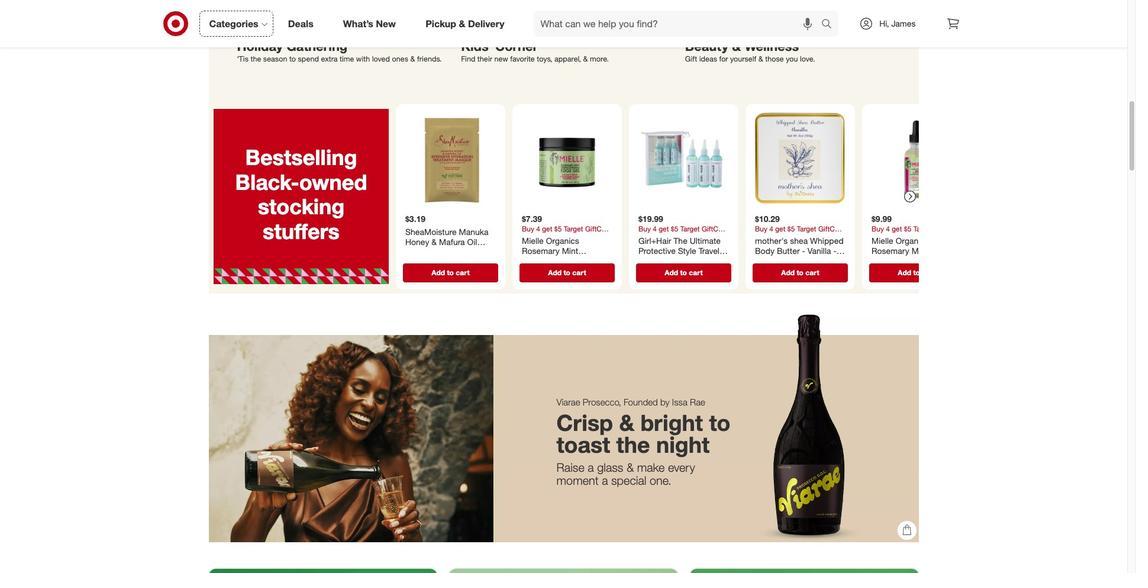 Task type: vqa. For each thing, say whether or not it's contained in the screenshot.


Task type: locate. For each thing, give the bounding box(es) containing it.
the up make
[[617, 431, 651, 459]]

extra
[[321, 54, 338, 63]]

protective
[[639, 246, 676, 256]]

1 add from the left
[[432, 268, 445, 277]]

add for mielle organics rosemary mint strengthening edge gel - 2oz
[[548, 268, 562, 277]]

& inside 'link'
[[459, 18, 466, 29]]

stuffers
[[263, 218, 340, 244]]

3 add to cart button from the left
[[636, 263, 732, 282]]

4 cart from the left
[[806, 268, 820, 277]]

- right kit
[[651, 256, 654, 266]]

categories
[[209, 18, 259, 29]]

the right 'tis
[[251, 54, 261, 63]]

hydration
[[441, 247, 477, 257]]

4 add to cart from the left
[[782, 268, 820, 277]]

rosemary
[[522, 246, 560, 256]]

cart for mother's shea whipped body butter - vanilla - 6oz
[[806, 268, 820, 277]]

cart for sheamoisture manuka honey & mafura oil intensive hydration hair masque - 2 fl oz
[[456, 268, 470, 277]]

buy
[[462, 8, 482, 22]]

4 add to cart button from the left
[[753, 263, 848, 282]]

& right pickup
[[459, 18, 466, 29]]

- left 2
[[438, 257, 441, 267]]

1 horizontal spatial the
[[617, 431, 651, 459]]

gathering
[[287, 38, 348, 54]]

0 horizontal spatial the
[[251, 54, 261, 63]]

1 vertical spatial the
[[617, 431, 651, 459]]

fl inside $3.19 sheamoisture manuka honey & mafura oil intensive hydration hair masque - 2 fl oz
[[450, 257, 454, 267]]

ideas
[[700, 54, 718, 63]]

gift
[[686, 54, 698, 63]]

& inside kids' corner find their new favorite toys, apparel, & more.
[[584, 54, 588, 63]]

kids'
[[461, 38, 492, 54]]

& inside "raise a glass & make every moment a special one."
[[627, 460, 634, 475]]

new
[[495, 54, 509, 63]]

fl right 2
[[450, 257, 454, 267]]

add to cart button for sheamoisture manuka honey & mafura oil intensive hydration hair masque - 2 fl oz
[[403, 263, 498, 282]]

spend
[[298, 54, 319, 63]]

& right glass
[[627, 460, 634, 475]]

& left more.
[[584, 54, 588, 63]]

pickup & delivery
[[426, 18, 505, 29]]

loved
[[372, 54, 390, 63]]

2oz
[[528, 266, 541, 276]]

add to cart button for mother's shea whipped body butter - vanilla - 6oz
[[753, 263, 848, 282]]

oz
[[682, 256, 690, 266], [457, 257, 465, 267]]

beauty
[[686, 38, 729, 54]]

3 cart from the left
[[689, 268, 703, 277]]

holiday gathering 'tis the season to spend extra time with loved ones & friends.
[[237, 38, 442, 63]]

friends.
[[417, 54, 442, 63]]

cart
[[456, 268, 470, 277], [572, 268, 586, 277], [689, 268, 703, 277], [806, 268, 820, 277], [922, 268, 936, 277]]

viarae prosecco, founded by issa rae
[[557, 397, 706, 408]]

$10.29
[[755, 214, 780, 224]]

butter
[[777, 246, 800, 256]]

moment
[[557, 473, 599, 488]]

add to cart
[[432, 268, 470, 277], [548, 268, 586, 277], [665, 268, 703, 277], [782, 268, 820, 277], [898, 268, 936, 277]]

raise
[[557, 460, 585, 475]]

beauty & wellness gift ideas for yourself & those you love.
[[686, 38, 816, 63]]

0 horizontal spatial fl
[[450, 257, 454, 267]]

learn link
[[629, 2, 676, 30]]

fl
[[675, 256, 679, 266], [450, 257, 454, 267]]

add to cart for sheamoisture manuka honey & mafura oil intensive hydration hair masque - 2 fl oz
[[432, 268, 470, 277]]

girl+hair the ultimate protective style travel kit - 30.3 fl oz image
[[634, 109, 734, 209]]

crisp
[[557, 409, 613, 436]]

- inside mielle organics rosemary mint strengthening edge gel - 2oz
[[522, 266, 525, 276]]

1 add to cart button from the left
[[403, 263, 498, 282]]

- left 2oz
[[522, 266, 525, 276]]

to for girl+hair the ultimate protective style travel kit - 30.3 fl oz image
[[680, 268, 687, 277]]

add to cart for girl+hair the ultimate protective style travel kit - 30.3 fl oz
[[665, 268, 703, 277]]

1 add to cart from the left
[[432, 268, 470, 277]]

1 horizontal spatial fl
[[675, 256, 679, 266]]

pickup
[[426, 18, 457, 29]]

2 add to cart button from the left
[[520, 263, 615, 282]]

fl right 30.3
[[675, 256, 679, 266]]

& inside $3.19 sheamoisture manuka honey & mafura oil intensive hydration hair masque - 2 fl oz
[[432, 237, 437, 247]]

4 add from the left
[[782, 268, 795, 277]]

a left special
[[602, 473, 608, 488]]

mint
[[562, 246, 578, 256]]

with
[[356, 54, 370, 63]]

ultimate
[[690, 235, 721, 245]]

0 horizontal spatial oz
[[457, 257, 465, 267]]

& up the yourself
[[733, 38, 742, 54]]

add to cart button for girl+hair the ultimate protective style travel kit - 30.3 fl oz
[[636, 263, 732, 282]]

black-
[[235, 169, 299, 195]]

a left glass
[[588, 460, 594, 475]]

fl inside girl+hair the ultimate protective style travel kit - 30.3 fl oz
[[675, 256, 679, 266]]

-
[[802, 246, 806, 256], [834, 246, 837, 256], [651, 256, 654, 266], [438, 257, 441, 267], [522, 266, 525, 276]]

carousel region
[[209, 99, 972, 306]]

crisp & bright to toast the night
[[557, 409, 731, 459]]

2 add to cart from the left
[[548, 268, 586, 277]]

delivery
[[468, 18, 505, 29]]

hi,
[[880, 18, 890, 28]]

add to cart button
[[403, 263, 498, 282], [520, 263, 615, 282], [636, 263, 732, 282], [753, 263, 848, 282], [870, 263, 965, 282]]

1 cart from the left
[[456, 268, 470, 277]]

3 add from the left
[[665, 268, 678, 277]]

oz down style
[[682, 256, 690, 266]]

30.3
[[656, 256, 673, 266]]

mielle organics rosemary mint light scalp & hair strengthening oil - 2 fl oz image
[[867, 109, 967, 209]]

strengthening
[[522, 256, 574, 266]]

5 add from the left
[[898, 268, 912, 277]]

add
[[432, 268, 445, 277], [548, 268, 562, 277], [665, 268, 678, 277], [782, 268, 795, 277], [898, 268, 912, 277]]

oz down hydration
[[457, 257, 465, 267]]

time
[[340, 54, 354, 63]]

gel
[[598, 256, 611, 266]]

prosecco,
[[583, 397, 622, 408]]

travel
[[699, 246, 720, 256]]

glass
[[598, 460, 624, 475]]

& inside crisp & bright to toast the night
[[620, 409, 635, 436]]

& inside holiday gathering 'tis the season to spend extra time with loved ones & friends.
[[411, 54, 415, 63]]

the
[[674, 235, 688, 245]]

- down whipped
[[834, 246, 837, 256]]

by
[[661, 397, 670, 408]]

2 add from the left
[[548, 268, 562, 277]]

to for mother's shea whipped body butter - vanilla - 6oz image
[[797, 268, 804, 277]]

what's new
[[343, 18, 396, 29]]

1 horizontal spatial oz
[[682, 256, 690, 266]]

& down the viarae prosecco, founded by issa rae
[[620, 409, 635, 436]]

make
[[638, 460, 665, 475]]

$19.99
[[639, 214, 663, 224]]

pickup & delivery link
[[416, 11, 520, 37]]

toys,
[[537, 54, 553, 63]]

to
[[290, 54, 296, 63], [447, 268, 454, 277], [564, 268, 571, 277], [680, 268, 687, 277], [797, 268, 804, 277], [914, 268, 920, 277], [710, 409, 731, 436]]

& right the ones
[[411, 54, 415, 63]]

- inside girl+hair the ultimate protective style travel kit - 30.3 fl oz
[[651, 256, 654, 266]]

& down sheamoisture
[[432, 237, 437, 247]]

0 vertical spatial the
[[251, 54, 261, 63]]

0 horizontal spatial a
[[588, 460, 594, 475]]

style
[[678, 246, 697, 256]]

sheamoisture
[[405, 226, 457, 236]]

season
[[263, 54, 287, 63]]

5 cart from the left
[[922, 268, 936, 277]]

3 add to cart from the left
[[665, 268, 703, 277]]

2 cart from the left
[[572, 268, 586, 277]]

special
[[612, 473, 647, 488]]

deals link
[[278, 11, 329, 37]]

add for mother's shea whipped body butter - vanilla - 6oz
[[782, 268, 795, 277]]



Task type: describe. For each thing, give the bounding box(es) containing it.
corner
[[496, 38, 538, 54]]

add for girl+hair the ultimate protective style travel kit - 30.3 fl oz
[[665, 268, 678, 277]]

what's new link
[[333, 11, 411, 37]]

add to cart button for mielle organics rosemary mint strengthening edge gel - 2oz
[[520, 263, 615, 282]]

join us link
[[548, 2, 605, 30]]

yourself
[[731, 54, 757, 63]]

stocking
[[258, 194, 345, 219]]

love.
[[801, 54, 816, 63]]

mother's shea whipped body butter - vanilla - 6oz
[[755, 235, 844, 266]]

the inside holiday gathering 'tis the season to spend extra time with loved ones & friends.
[[251, 54, 261, 63]]

whipped
[[810, 235, 844, 245]]

- down shea
[[802, 246, 806, 256]]

the inside crisp & bright to toast the night
[[617, 431, 651, 459]]

What can we help you find? suggestions appear below search field
[[534, 11, 825, 37]]

bestselling
[[245, 145, 357, 170]]

intensive
[[405, 247, 438, 257]]

'tis
[[237, 54, 249, 63]]

mielle organics rosemary mint strengthening edge gel - 2oz image
[[517, 109, 617, 209]]

favorite
[[511, 54, 535, 63]]

- for edge
[[522, 266, 525, 276]]

toast
[[557, 431, 611, 459]]

black
[[485, 8, 515, 22]]

learn
[[638, 8, 667, 22]]

categories link
[[199, 11, 273, 37]]

oil
[[467, 237, 477, 247]]

to inside holiday gathering 'tis the season to spend extra time with loved ones & friends.
[[290, 54, 296, 63]]

buy black
[[462, 8, 515, 22]]

holiday
[[237, 38, 283, 54]]

girl+hair the ultimate protective style travel kit - 30.3 fl oz
[[639, 235, 721, 266]]

masque
[[405, 257, 435, 267]]

for
[[720, 54, 729, 63]]

those
[[766, 54, 784, 63]]

5 add to cart button from the left
[[870, 263, 965, 282]]

you
[[786, 54, 799, 63]]

search
[[817, 19, 845, 31]]

ones
[[392, 54, 409, 63]]

$3.19
[[405, 214, 426, 224]]

night
[[657, 431, 710, 459]]

every
[[668, 460, 696, 475]]

search button
[[817, 11, 845, 39]]

bright
[[641, 409, 704, 436]]

wellness
[[745, 38, 800, 54]]

- for travel
[[651, 256, 654, 266]]

new
[[376, 18, 396, 29]]

oz inside girl+hair the ultimate protective style travel kit - 30.3 fl oz
[[682, 256, 690, 266]]

1 horizontal spatial a
[[602, 473, 608, 488]]

organics
[[546, 235, 579, 245]]

add for sheamoisture manuka honey & mafura oil intensive hydration hair masque - 2 fl oz
[[432, 268, 445, 277]]

founded
[[624, 397, 658, 408]]

$3.19 sheamoisture manuka honey & mafura oil intensive hydration hair masque - 2 fl oz
[[405, 214, 494, 267]]

6oz
[[755, 256, 769, 266]]

to for mielle organics rosemary mint light scalp & hair strengthening oil - 2 fl oz image
[[914, 268, 920, 277]]

james
[[892, 18, 916, 28]]

- inside $3.19 sheamoisture manuka honey & mafura oil intensive hydration hair masque - 2 fl oz
[[438, 257, 441, 267]]

deals
[[288, 18, 314, 29]]

to for mielle organics rosemary mint strengthening edge gel - 2oz image
[[564, 268, 571, 277]]

kit
[[639, 256, 649, 266]]

honey
[[405, 237, 429, 247]]

raise a glass & make every moment a special one.
[[557, 460, 696, 488]]

hi, james
[[880, 18, 916, 28]]

sheamoisture manuka honey & mafura oil intensive hydration hair masque - 2 fl oz image
[[401, 109, 501, 209]]

apparel,
[[555, 54, 582, 63]]

rae
[[690, 397, 706, 408]]

issa
[[673, 397, 688, 408]]

to for sheamoisture manuka honey & mafura oil intensive hydration hair masque - 2 fl oz image
[[447, 268, 454, 277]]

5 add to cart from the left
[[898, 268, 936, 277]]

add to cart for mother's shea whipped body butter - vanilla - 6oz
[[782, 268, 820, 277]]

edge
[[576, 256, 596, 266]]

join us
[[558, 8, 595, 22]]

what's
[[343, 18, 374, 29]]

cart for girl+hair the ultimate protective style travel kit - 30.3 fl oz
[[689, 268, 703, 277]]

us
[[582, 8, 595, 22]]

oz inside $3.19 sheamoisture manuka honey & mafura oil intensive hydration hair masque - 2 fl oz
[[457, 257, 465, 267]]

& left those
[[759, 54, 764, 63]]

manuka
[[459, 226, 489, 236]]

join
[[558, 8, 579, 22]]

body
[[755, 246, 775, 256]]

mielle organics rosemary mint strengthening edge gel - 2oz
[[522, 235, 611, 276]]

mother's shea whipped body butter - vanilla - 6oz image
[[751, 109, 851, 209]]

$9.99
[[872, 214, 892, 224]]

$9.99 link
[[867, 109, 967, 261]]

kids' corner find their new favorite toys, apparel, & more.
[[461, 38, 609, 63]]

cart for mielle organics rosemary mint strengthening edge gel - 2oz
[[572, 268, 586, 277]]

buy black link
[[452, 2, 525, 30]]

to inside crisp & bright to toast the night
[[710, 409, 731, 436]]

add to cart for mielle organics rosemary mint strengthening edge gel - 2oz
[[548, 268, 586, 277]]

one.
[[650, 473, 672, 488]]

owned
[[299, 169, 367, 195]]

hair
[[479, 247, 494, 257]]

more.
[[590, 54, 609, 63]]

bestselling black-owned stocking stuffers
[[235, 145, 367, 244]]

mielle
[[522, 235, 544, 245]]

- for -
[[834, 246, 837, 256]]

$7.39
[[522, 214, 542, 224]]

mother's
[[755, 235, 788, 245]]



